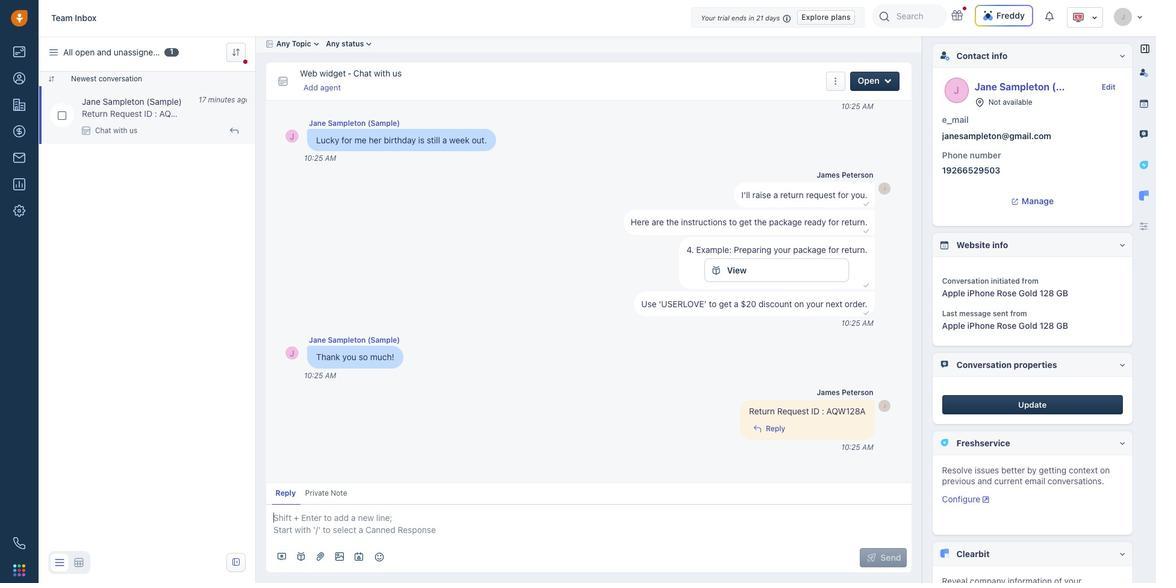 Task type: describe. For each thing, give the bounding box(es) containing it.
emoji image
[[375, 552, 384, 562]]

request inside conversations, use up and down arrows to read conversations element
[[778, 406, 810, 416]]

private note
[[305, 489, 347, 498]]

explore plans
[[802, 13, 851, 22]]

angle down image for contact
[[1120, 52, 1126, 60]]

instructions
[[682, 217, 727, 227]]

explore plans button
[[798, 10, 855, 25]]

contact
[[957, 51, 990, 61]]

any for any topic
[[277, 39, 290, 48]]

contact info
[[957, 51, 1008, 61]]

e_mail
[[943, 114, 969, 125]]

tab list containing reply
[[266, 483, 697, 505]]

thank
[[316, 352, 340, 362]]

initiated
[[992, 276, 1021, 285]]

james for request
[[817, 170, 840, 179]]

days
[[766, 14, 780, 22]]

jane sampleton (sample) up available
[[975, 81, 1095, 92]]

clearbit button
[[933, 542, 1133, 566]]

conversations
[[161, 47, 215, 57]]

clearbit
[[957, 549, 990, 559]]

current
[[995, 476, 1023, 486]]

conversation properties
[[957, 360, 1058, 370]]

better
[[1002, 465, 1026, 475]]

team inbox element
[[49, 76, 71, 82]]

you.
[[852, 190, 868, 200]]

1 horizontal spatial get
[[740, 217, 752, 227]]

map pin image
[[975, 98, 987, 107]]

conversation properties button
[[933, 353, 1133, 377]]

discount
[[759, 299, 793, 309]]

21
[[757, 14, 764, 22]]

freshservice button
[[933, 431, 1133, 455]]

freshworks switcher image
[[13, 564, 25, 576]]

newest
[[71, 74, 97, 83]]

email
[[1025, 476, 1046, 486]]

sampleton up me
[[328, 118, 366, 127]]

for left you.
[[838, 190, 849, 200]]

sent
[[993, 309, 1009, 318]]

any topic button
[[266, 39, 319, 49]]

sampleton up available
[[1000, 81, 1050, 92]]

0 horizontal spatial return
[[82, 108, 108, 119]]

for up "next"
[[829, 244, 840, 255]]

1 the from the left
[[667, 217, 679, 227]]

us inside web widget - chat with us add agent
[[393, 68, 402, 78]]

number
[[970, 150, 1002, 160]]

0 horizontal spatial chat
[[95, 126, 111, 135]]

freddy
[[997, 10, 1025, 20]]

phone number 19266529503
[[943, 150, 1002, 175]]

newest conversation
[[71, 74, 142, 83]]

2 ic_single_tick image from the top
[[863, 281, 870, 290]]

2 the from the left
[[755, 217, 767, 227]]

info for contact info
[[992, 51, 1008, 61]]

j for thank you so much!
[[290, 348, 295, 359]]

apple inside 'conversation initiated from apple iphone rose gold 128 gb'
[[943, 288, 966, 298]]

jane sampleton (sample) up thank you so much!
[[309, 336, 400, 345]]

here are the instructions to get the package ready for return.
[[631, 217, 868, 227]]

not available
[[989, 97, 1033, 107]]

for left me
[[342, 135, 353, 145]]

freddy button
[[975, 5, 1034, 27]]

'userlove'
[[659, 299, 707, 309]]

edit
[[1102, 83, 1116, 92]]

available
[[1003, 97, 1033, 107]]

any status button
[[319, 39, 379, 49]]

1 horizontal spatial a
[[734, 299, 739, 309]]

from inside 'conversation initiated from apple iphone rose gold 128 gb'
[[1022, 276, 1039, 285]]

(sample) up her
[[368, 118, 400, 127]]

gold inside 'conversation initiated from apple iphone rose gold 128 gb'
[[1019, 288, 1038, 298]]

still
[[427, 135, 440, 145]]

issues
[[975, 465, 1000, 475]]

gb inside last message sent from apple iphone rose gold 128 gb
[[1057, 320, 1069, 331]]

19266529503
[[943, 165, 1001, 175]]

missing translation "unavailable" for locale "en-us" image
[[1073, 11, 1085, 23]]

thank you so much!
[[316, 352, 395, 362]]

so
[[359, 352, 368, 362]]

angle down image inside "clearbit" dropdown button
[[1120, 550, 1126, 558]]

ready
[[805, 217, 827, 227]]

team inbox image
[[233, 49, 240, 56]]

jane sampleton (sample) up me
[[309, 118, 400, 127]]

info for website info
[[993, 240, 1009, 250]]

4.
[[687, 244, 694, 255]]

0 horizontal spatial us
[[130, 126, 138, 135]]

explore
[[802, 13, 829, 22]]

with inside web widget - chat with us add agent
[[374, 68, 391, 78]]

open
[[858, 75, 880, 86]]

chat inside web widget - chat with us add agent
[[354, 68, 372, 78]]

all open and unassigned conversations
[[63, 47, 215, 57]]

gold inside last message sent from apple iphone rose gold 128 gb
[[1019, 320, 1038, 331]]

trial
[[718, 14, 730, 22]]

reply button
[[750, 424, 789, 434]]

0 vertical spatial on
[[795, 299, 805, 309]]

1 return. from the top
[[842, 217, 868, 227]]

phone
[[943, 150, 968, 160]]

id inside conversations, use up and down arrows to read conversations element
[[812, 406, 820, 416]]

ago
[[237, 95, 250, 104]]

week
[[450, 135, 470, 145]]

ic_arrow_down image
[[1138, 13, 1144, 20]]

last message sent from apple iphone rose gold 128 gb
[[943, 309, 1069, 331]]

mobile image
[[82, 127, 90, 135]]

conversation for conversation initiated from apple iphone rose gold 128 gb
[[943, 276, 990, 285]]

not
[[989, 97, 1001, 107]]

0 vertical spatial id
[[144, 108, 152, 119]]

(sample) left the 17
[[147, 96, 182, 107]]

add agent button
[[300, 80, 345, 95]]

sampleton down conversation
[[103, 96, 144, 107]]

1 horizontal spatial your
[[807, 299, 824, 309]]

configure link
[[943, 494, 990, 504]]

open
[[75, 47, 95, 57]]

lucky for me her birthday is still a week out.
[[316, 135, 487, 145]]

for right ready
[[829, 217, 840, 227]]

0 vertical spatial package
[[770, 217, 803, 227]]

send button
[[860, 548, 907, 568]]

ic_single_tick image for use 'userlove' to get a $20 discount on your next order.
[[863, 308, 870, 317]]

17
[[199, 95, 206, 104]]

use 'userlove' to get a $20 discount on your next order.
[[642, 299, 868, 309]]

0 vertical spatial j
[[954, 85, 960, 96]]

example:
[[697, 244, 732, 255]]

your
[[701, 14, 716, 22]]

reply inside button
[[766, 424, 786, 433]]

0 horizontal spatial :
[[155, 108, 157, 119]]

view
[[727, 265, 747, 275]]

are
[[652, 217, 664, 227]]

1 horizontal spatial tab list
[[1134, 63, 1157, 214]]

resolve issues better by getting context on previous and current email conversations.
[[943, 465, 1111, 486]]

order.
[[845, 299, 868, 309]]

0 vertical spatial a
[[443, 135, 447, 145]]

chevron down image
[[885, 77, 892, 84]]

contact info button
[[933, 44, 1133, 68]]

conversations.
[[1048, 476, 1105, 486]]

aqw128a inside conversations, use up and down arrows to read conversations element
[[827, 406, 866, 416]]

17 minutes ago
[[199, 95, 250, 104]]

raise
[[753, 190, 772, 200]]

minutes
[[208, 95, 235, 104]]

1 ic_single_tick image from the top
[[863, 226, 870, 236]]

2 horizontal spatial a
[[774, 190, 778, 200]]

bell regular image
[[1046, 11, 1056, 22]]

return request id : aqw128a inside conversations, use up and down arrows to read conversations element
[[750, 406, 866, 416]]

i'll raise a return request for you.
[[742, 190, 868, 200]]

status
[[342, 39, 364, 48]]

private note link
[[302, 483, 352, 504]]

last
[[943, 309, 958, 318]]

here
[[631, 217, 650, 227]]

-
[[348, 68, 352, 78]]

resolve
[[943, 465, 973, 475]]

return
[[781, 190, 804, 200]]

getting
[[1040, 465, 1067, 475]]



Task type: vqa. For each thing, say whether or not it's contained in the screenshot.
History
no



Task type: locate. For each thing, give the bounding box(es) containing it.
2 any from the left
[[326, 39, 340, 48]]

1 horizontal spatial with
[[374, 68, 391, 78]]

and inside the resolve issues better by getting context on previous and current email conversations.
[[978, 476, 993, 486]]

any left topic at the left top
[[277, 39, 290, 48]]

1 horizontal spatial id
[[812, 406, 820, 416]]

iphone inside 'conversation initiated from apple iphone rose gold 128 gb'
[[968, 288, 995, 298]]

ic_single_tick image up order.
[[863, 281, 870, 290]]

any inside any status dropdown button
[[326, 39, 340, 48]]

1 vertical spatial gb
[[1057, 320, 1069, 331]]

iphone inside last message sent from apple iphone rose gold 128 gb
[[968, 320, 995, 331]]

2 vertical spatial angle down image
[[1120, 550, 1126, 558]]

icon image
[[50, 553, 69, 572], [69, 553, 89, 572], [231, 557, 241, 567]]

: inside conversations, use up and down arrows to read conversations element
[[822, 406, 825, 416]]

0 horizontal spatial return request id : aqw128a
[[82, 108, 199, 119]]

rose
[[998, 288, 1017, 298], [998, 320, 1017, 331]]

angle down image inside freshservice dropdown button
[[1120, 439, 1126, 448]]

1 horizontal spatial and
[[978, 476, 993, 486]]

sliders image
[[1140, 221, 1149, 231]]

1 angle down image from the top
[[1120, 52, 1126, 60]]

and down issues
[[978, 476, 993, 486]]

0 vertical spatial jane sampleton (sample) button
[[309, 118, 400, 128]]

to right 'userlove' in the right bottom of the page
[[709, 299, 717, 309]]

the right are
[[667, 217, 679, 227]]

conversation for conversation properties
[[957, 360, 1012, 370]]

conversation inside dropdown button
[[957, 360, 1012, 370]]

1 vertical spatial request
[[778, 406, 810, 416]]

3 angle down image from the top
[[1120, 550, 1126, 558]]

1 any from the left
[[277, 39, 290, 48]]

peterson for return request id : aqw128a
[[842, 388, 874, 397]]

2 gold from the top
[[1019, 320, 1038, 331]]

out.
[[472, 135, 487, 145]]

1 horizontal spatial aqw128a
[[827, 406, 866, 416]]

request up the chat with us
[[110, 108, 142, 119]]

return. down you.
[[842, 217, 868, 227]]

from right the 'initiated'
[[1022, 276, 1039, 285]]

on inside the resolve issues better by getting context on previous and current email conversations.
[[1101, 465, 1111, 475]]

package down return
[[770, 217, 803, 227]]

web widget - chat with us add agent
[[300, 68, 402, 92]]

1 vertical spatial and
[[978, 476, 993, 486]]

10:25
[[842, 102, 861, 111], [304, 154, 323, 163], [842, 319, 861, 328], [304, 371, 323, 380], [842, 443, 861, 452]]

reply right thread reply icon
[[766, 424, 786, 433]]

chat right mobile image
[[95, 126, 111, 135]]

2 128 from the top
[[1040, 320, 1055, 331]]

2 peterson from the top
[[842, 388, 874, 397]]

freshservice
[[957, 438, 1011, 448]]

properties
[[1014, 360, 1058, 370]]

1 rose from the top
[[998, 288, 1017, 298]]

1 vertical spatial info
[[993, 240, 1009, 250]]

with right -
[[374, 68, 391, 78]]

1 vertical spatial j
[[290, 131, 295, 141]]

i'll
[[742, 190, 751, 200]]

info
[[992, 51, 1008, 61], [993, 240, 1009, 250]]

message
[[960, 309, 992, 318]]

is
[[418, 135, 425, 145]]

0 vertical spatial reply
[[766, 424, 786, 433]]

ic_single_tick image right "next"
[[863, 308, 870, 317]]

any topic
[[277, 39, 311, 48]]

0 vertical spatial to
[[730, 217, 737, 227]]

sampleton up you
[[328, 336, 366, 345]]

1 vertical spatial from
[[1011, 309, 1028, 318]]

1 vertical spatial apple
[[943, 320, 966, 331]]

jane up lucky
[[309, 118, 326, 127]]

and right the open
[[97, 47, 111, 57]]

us right -
[[393, 68, 402, 78]]

ic_info_icon image
[[783, 13, 792, 23]]

1 vertical spatial angle down image
[[1120, 439, 1126, 448]]

send
[[881, 552, 902, 563]]

1
[[170, 47, 174, 56]]

ic_single_tick image
[[863, 199, 870, 208], [863, 308, 870, 317]]

2 james from the top
[[817, 388, 840, 397]]

2 return. from the top
[[842, 244, 868, 255]]

the
[[667, 217, 679, 227], [755, 217, 767, 227]]

gb down website info dropdown button
[[1057, 288, 1069, 298]]

ends
[[732, 14, 747, 22]]

1 vertical spatial angle down image
[[1120, 241, 1126, 249]]

1 vertical spatial get
[[719, 299, 732, 309]]

iphone down the message
[[968, 320, 995, 331]]

1 vertical spatial 128
[[1040, 320, 1055, 331]]

james peterson for aqw128a
[[817, 388, 874, 397]]

drag and drop to re-arrange topics image
[[1012, 198, 1020, 206]]

1 vertical spatial your
[[807, 299, 824, 309]]

manage button
[[943, 192, 1123, 211]]

any inside any topic 'dropdown button'
[[277, 39, 290, 48]]

thread reply icon image
[[753, 424, 763, 434]]

1 vertical spatial reply
[[276, 489, 296, 498]]

2 vertical spatial j
[[290, 348, 295, 359]]

0 horizontal spatial any
[[277, 39, 290, 48]]

peterson for i'll raise a return request for you.
[[842, 170, 874, 179]]

0 vertical spatial from
[[1022, 276, 1039, 285]]

0 horizontal spatial the
[[667, 217, 679, 227]]

return up mobile image
[[82, 108, 108, 119]]

1 vertical spatial package
[[794, 244, 827, 255]]

1 vertical spatial james peterson
[[817, 388, 874, 397]]

0 horizontal spatial aqw128a
[[159, 108, 199, 119]]

for
[[342, 135, 353, 145], [838, 190, 849, 200], [829, 217, 840, 227], [829, 244, 840, 255]]

1 horizontal spatial any
[[326, 39, 340, 48]]

2 info from the top
[[993, 240, 1009, 250]]

jane sampleton (sample) button up me
[[309, 118, 400, 128]]

james for aqw128a
[[817, 388, 840, 397]]

apple down last
[[943, 320, 966, 331]]

1 horizontal spatial on
[[1101, 465, 1111, 475]]

request
[[807, 190, 836, 200]]

team inbox
[[51, 13, 97, 23]]

0 horizontal spatial request
[[110, 108, 142, 119]]

1 horizontal spatial reply
[[766, 424, 786, 433]]

2 iphone from the top
[[968, 320, 995, 331]]

angle down image for website
[[1120, 241, 1126, 249]]

1 vertical spatial us
[[130, 126, 138, 135]]

external link image
[[983, 495, 990, 504]]

much!
[[370, 352, 395, 362]]

1 horizontal spatial return request id : aqw128a
[[750, 406, 866, 416]]

conversation inside 'conversation initiated from apple iphone rose gold 128 gb'
[[943, 276, 990, 285]]

0 vertical spatial info
[[992, 51, 1008, 61]]

(sample)
[[1053, 81, 1095, 92], [147, 96, 182, 107], [368, 118, 400, 127], [368, 336, 400, 345]]

tab list
[[1134, 63, 1157, 214], [266, 483, 697, 505]]

with right mobile image
[[113, 126, 128, 135]]

1 vertical spatial :
[[822, 406, 825, 416]]

gold up conversation properties dropdown button
[[1019, 320, 1038, 331]]

jane sampleton (sample) button
[[309, 118, 400, 128], [309, 335, 400, 345]]

return request id : aqw128a up reply button
[[750, 406, 866, 416]]

angle down image for freshservice
[[1120, 439, 1126, 448]]

your left "next"
[[807, 299, 824, 309]]

jane sampleton (sample) button for you
[[309, 335, 400, 345]]

0 vertical spatial rose
[[998, 288, 1017, 298]]

from right sent
[[1011, 309, 1028, 318]]

birthday
[[384, 135, 416, 145]]

jane down newest
[[82, 96, 101, 107]]

by
[[1028, 465, 1037, 475]]

1 james from the top
[[817, 170, 840, 179]]

0 vertical spatial apple
[[943, 288, 966, 298]]

conversation
[[99, 74, 142, 83]]

return request id : aqw128a up the chat with us
[[82, 108, 199, 119]]

None checkbox
[[58, 111, 66, 119]]

0 vertical spatial request
[[110, 108, 142, 119]]

0 horizontal spatial and
[[97, 47, 111, 57]]

preparing
[[734, 244, 772, 255]]

1 info from the top
[[992, 51, 1008, 61]]

0 vertical spatial gold
[[1019, 288, 1038, 298]]

all
[[63, 47, 73, 57]]

128 up last message sent from apple iphone rose gold 128 gb
[[1040, 288, 1055, 298]]

ic_single_tick image right 'request'
[[863, 199, 870, 208]]

jane sampleton (sample) down conversation
[[82, 96, 182, 107]]

1 vertical spatial a
[[774, 190, 778, 200]]

conversation down last message sent from apple iphone rose gold 128 gb
[[957, 360, 1012, 370]]

on right discount
[[795, 299, 805, 309]]

2 angle down image from the top
[[1120, 241, 1126, 249]]

get
[[740, 217, 752, 227], [719, 299, 732, 309]]

0 vertical spatial return.
[[842, 217, 868, 227]]

manage
[[1022, 196, 1055, 206]]

angle down image inside website info dropdown button
[[1120, 241, 1126, 249]]

1 vertical spatial conversation
[[957, 360, 1012, 370]]

jane up thank
[[309, 336, 326, 345]]

request
[[110, 108, 142, 119], [778, 406, 810, 416]]

1 jane sampleton (sample) button from the top
[[309, 118, 400, 128]]

website info
[[957, 240, 1009, 250]]

jane up map pin icon
[[975, 81, 998, 92]]

from
[[1022, 276, 1039, 285], [1011, 309, 1028, 318]]

on right context at the bottom
[[1101, 465, 1111, 475]]

1 vertical spatial chat
[[95, 126, 111, 135]]

1 vertical spatial return
[[750, 406, 775, 416]]

jane sampleton (sample) button up thank you so much!
[[309, 335, 400, 345]]

ic_single_tick image down you.
[[863, 226, 870, 236]]

0 vertical spatial with
[[374, 68, 391, 78]]

0 vertical spatial chat
[[354, 68, 372, 78]]

any left status
[[326, 39, 340, 48]]

128 inside last message sent from apple iphone rose gold 128 gb
[[1040, 320, 1055, 331]]

0 horizontal spatial a
[[443, 135, 447, 145]]

us
[[393, 68, 402, 78], [130, 126, 138, 135]]

topic
[[292, 39, 311, 48]]

a right 'still'
[[443, 135, 447, 145]]

1 vertical spatial to
[[709, 299, 717, 309]]

1 vertical spatial ic_single_tick image
[[863, 281, 870, 290]]

view link
[[705, 259, 850, 282]]

2 vertical spatial a
[[734, 299, 739, 309]]

gold down the 'initiated'
[[1019, 288, 1038, 298]]

return inside conversations, use up and down arrows to read conversations element
[[750, 406, 775, 416]]

128 inside 'conversation initiated from apple iphone rose gold 128 gb'
[[1040, 288, 1055, 298]]

return up thread reply icon
[[750, 406, 775, 416]]

1 horizontal spatial the
[[755, 217, 767, 227]]

0 vertical spatial your
[[774, 244, 791, 255]]

0 vertical spatial return
[[82, 108, 108, 119]]

angle down image
[[1120, 52, 1126, 60], [1120, 241, 1126, 249], [1120, 550, 1126, 558]]

1 vertical spatial gold
[[1019, 320, 1038, 331]]

your trial ends in 21 days
[[701, 14, 780, 22]]

0 horizontal spatial reply
[[276, 489, 296, 498]]

0 vertical spatial ic_single_tick image
[[863, 226, 870, 236]]

rose down the 'initiated'
[[998, 288, 1017, 298]]

2 jane sampleton (sample) button from the top
[[309, 335, 400, 345]]

team
[[51, 13, 73, 23]]

aqw128a
[[159, 108, 199, 119], [827, 406, 866, 416]]

1 peterson from the top
[[842, 170, 874, 179]]

1 horizontal spatial :
[[822, 406, 825, 416]]

return. up order.
[[842, 244, 868, 255]]

1 vertical spatial aqw128a
[[827, 406, 866, 416]]

1 vertical spatial with
[[113, 126, 128, 135]]

0 vertical spatial get
[[740, 217, 752, 227]]

2 rose from the top
[[998, 320, 1017, 331]]

her
[[369, 135, 382, 145]]

open button
[[851, 72, 900, 91]]

jane
[[975, 81, 998, 92], [82, 96, 101, 107], [309, 118, 326, 127], [309, 336, 326, 345]]

0 vertical spatial ic_single_tick image
[[863, 199, 870, 208]]

0 vertical spatial peterson
[[842, 170, 874, 179]]

1 vertical spatial ic_single_tick image
[[863, 308, 870, 317]]

0 vertical spatial :
[[155, 108, 157, 119]]

1 iphone from the top
[[968, 288, 995, 298]]

1 gb from the top
[[1057, 288, 1069, 298]]

a right raise
[[774, 190, 778, 200]]

the down raise
[[755, 217, 767, 227]]

get down i'll
[[740, 217, 752, 227]]

any
[[277, 39, 290, 48], [326, 39, 340, 48]]

janesampleton@gmail.com
[[943, 131, 1052, 141]]

jane sampleton (sample) button for for
[[309, 118, 400, 128]]

your up view link
[[774, 244, 791, 255]]

add
[[304, 83, 318, 92]]

10:25 am
[[842, 102, 874, 111], [304, 154, 336, 163], [842, 319, 874, 328], [304, 371, 336, 380], [842, 443, 874, 452]]

chat right -
[[354, 68, 372, 78]]

plans
[[832, 13, 851, 22]]

james peterson for request
[[817, 170, 874, 179]]

1 vertical spatial return.
[[842, 244, 868, 255]]

iphone up the message
[[968, 288, 995, 298]]

j
[[954, 85, 960, 96], [290, 131, 295, 141], [290, 348, 295, 359]]

conversations, use up and down arrows to read conversations element
[[266, 62, 913, 481]]

return request id : aqw128a
[[82, 108, 199, 119], [750, 406, 866, 416]]

phone element
[[7, 531, 31, 555]]

1 angle down image from the top
[[1120, 361, 1126, 369]]

ic_arrow_down image
[[1092, 13, 1098, 22]]

a left $20
[[734, 299, 739, 309]]

rose inside last message sent from apple iphone rose gold 128 gb
[[998, 320, 1017, 331]]

reply link
[[272, 483, 301, 505]]

1 james peterson from the top
[[817, 170, 874, 179]]

1 horizontal spatial request
[[778, 406, 810, 416]]

0 vertical spatial iphone
[[968, 288, 995, 298]]

james
[[817, 170, 840, 179], [817, 388, 840, 397]]

1 gold from the top
[[1019, 288, 1038, 298]]

1 vertical spatial james
[[817, 388, 840, 397]]

0 vertical spatial angle down image
[[1120, 361, 1126, 369]]

add agent button
[[304, 80, 341, 95]]

phone image
[[13, 537, 25, 549]]

apple inside last message sent from apple iphone rose gold 128 gb
[[943, 320, 966, 331]]

0 horizontal spatial tab list
[[266, 483, 697, 505]]

1 horizontal spatial chat
[[354, 68, 372, 78]]

1 vertical spatial jane sampleton (sample) button
[[309, 335, 400, 345]]

1 horizontal spatial return
[[750, 406, 775, 416]]

j up e_mail
[[954, 85, 960, 96]]

a
[[443, 135, 447, 145], [774, 190, 778, 200], [734, 299, 739, 309]]

None text field
[[266, 505, 912, 543]]

1 vertical spatial peterson
[[842, 388, 874, 397]]

2 james peterson from the top
[[817, 388, 874, 397]]

1 vertical spatial tab list
[[266, 483, 697, 505]]

0 vertical spatial return request id : aqw128a
[[82, 108, 199, 119]]

get left $20
[[719, 299, 732, 309]]

ic_single_tick image
[[863, 226, 870, 236], [863, 281, 870, 290]]

james peterson
[[817, 170, 874, 179], [817, 388, 874, 397]]

gb inside 'conversation initiated from apple iphone rose gold 128 gb'
[[1057, 288, 1069, 298]]

0 vertical spatial us
[[393, 68, 402, 78]]

us right mobile image
[[130, 126, 138, 135]]

to right instructions
[[730, 217, 737, 227]]

angle down image inside conversation properties dropdown button
[[1120, 361, 1126, 369]]

(sample) left edit
[[1053, 81, 1095, 92]]

1 apple from the top
[[943, 288, 966, 298]]

2 angle down image from the top
[[1120, 439, 1126, 448]]

128 up properties
[[1040, 320, 1055, 331]]

2 apple from the top
[[943, 320, 966, 331]]

j left lucky
[[290, 131, 295, 141]]

1 vertical spatial id
[[812, 406, 820, 416]]

ic_single_tick image for i'll raise a return request for you.
[[863, 199, 870, 208]]

1 ic_single_tick image from the top
[[863, 199, 870, 208]]

to
[[730, 217, 737, 227], [709, 299, 717, 309]]

info right website
[[993, 240, 1009, 250]]

rose down sent
[[998, 320, 1017, 331]]

apple
[[943, 288, 966, 298], [943, 320, 966, 331]]

0 vertical spatial and
[[97, 47, 111, 57]]

from inside last message sent from apple iphone rose gold 128 gb
[[1011, 309, 1028, 318]]

inbox
[[75, 13, 97, 23]]

0 horizontal spatial id
[[144, 108, 152, 119]]

conversation up the message
[[943, 276, 990, 285]]

1 128 from the top
[[1040, 288, 1055, 298]]

(sample) up much!
[[368, 336, 400, 345]]

angle down image for conversation properties
[[1120, 361, 1126, 369]]

0 vertical spatial james peterson
[[817, 170, 874, 179]]

reply left "private"
[[276, 489, 296, 498]]

request up reply button
[[778, 406, 810, 416]]

angle down image inside contact info dropdown button
[[1120, 52, 1126, 60]]

package down ready
[[794, 244, 827, 255]]

2 gb from the top
[[1057, 320, 1069, 331]]

next
[[826, 299, 843, 309]]

0 horizontal spatial to
[[709, 299, 717, 309]]

1 horizontal spatial to
[[730, 217, 737, 227]]

2 ic_single_tick image from the top
[[863, 308, 870, 317]]

0 vertical spatial conversation
[[943, 276, 990, 285]]

agent
[[320, 83, 341, 92]]

j for lucky for me her birthday is still a week out.
[[290, 131, 295, 141]]

apple up last
[[943, 288, 966, 298]]

rose inside 'conversation initiated from apple iphone rose gold 128 gb'
[[998, 288, 1017, 298]]

any for any status
[[326, 39, 340, 48]]

info right the "contact" on the top right of page
[[992, 51, 1008, 61]]

angle down image
[[1120, 361, 1126, 369], [1120, 439, 1126, 448]]

j left thank
[[290, 348, 295, 359]]

gb up properties
[[1057, 320, 1069, 331]]

note
[[331, 489, 347, 498]]

1 vertical spatial iphone
[[968, 320, 995, 331]]

0 vertical spatial angle down image
[[1120, 52, 1126, 60]]



